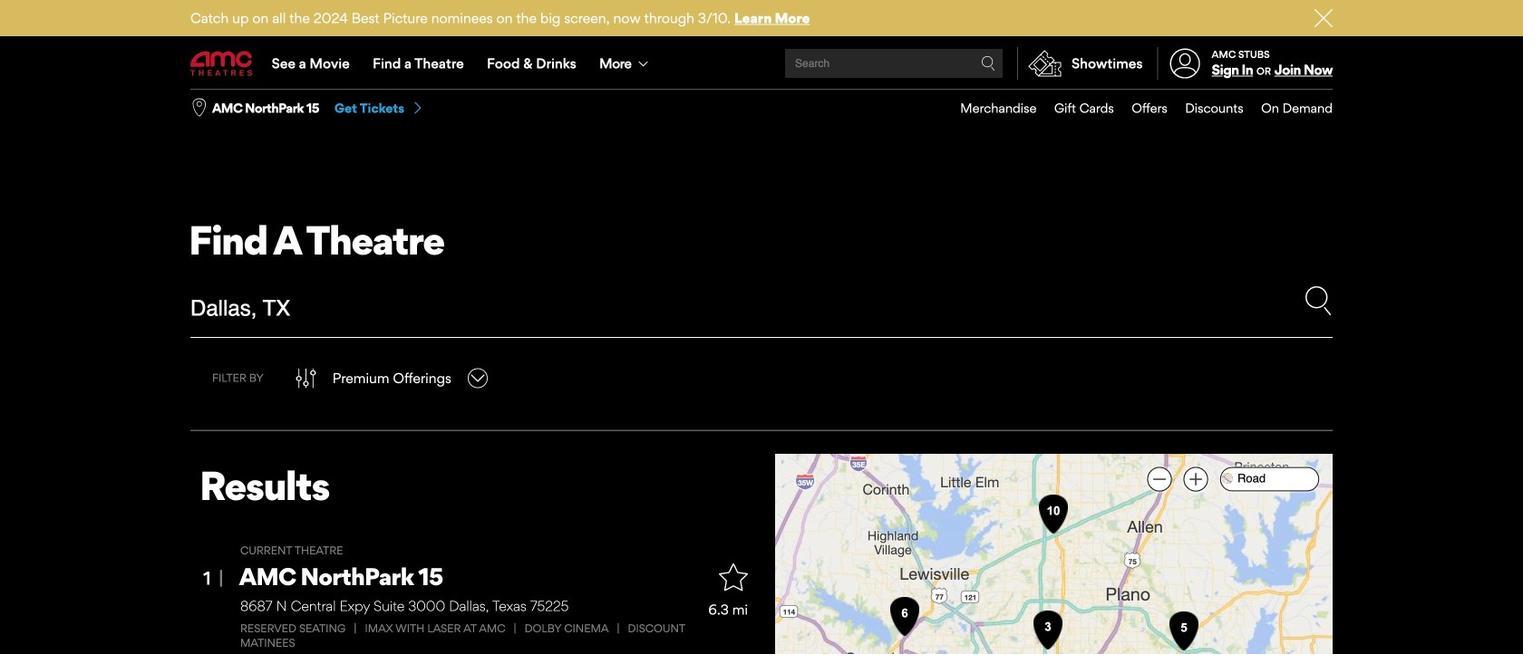Task type: locate. For each thing, give the bounding box(es) containing it.
amc logo image
[[190, 51, 254, 76], [190, 51, 254, 76]]

sign in or join amc stubs element
[[1158, 38, 1333, 89]]

user profile image
[[1160, 48, 1211, 79]]

Search by City, Zip or Theatre text field
[[190, 286, 1226, 330]]

1 vertical spatial menu
[[943, 90, 1333, 127]]

cookie consent banner dialog
[[0, 606, 1523, 655]]

0 vertical spatial menu
[[190, 38, 1333, 89]]

3 menu item from the left
[[1114, 90, 1168, 127]]

5 menu item from the left
[[1244, 90, 1333, 127]]

Click to Favorite this theatre checkbox
[[719, 563, 748, 592]]

search the AMC website text field
[[793, 57, 981, 70]]

menu
[[190, 38, 1333, 89], [943, 90, 1333, 127]]

premium formats element
[[240, 622, 700, 651]]

menu item
[[943, 90, 1037, 127], [1037, 90, 1114, 127], [1114, 90, 1168, 127], [1168, 90, 1244, 127], [1244, 90, 1333, 127]]

1 menu item from the left
[[943, 90, 1037, 127]]



Task type: describe. For each thing, give the bounding box(es) containing it.
2 menu item from the left
[[1037, 90, 1114, 127]]

submit search image
[[1304, 286, 1333, 315]]

submit search icon image
[[981, 56, 996, 71]]

showtimes image
[[1018, 47, 1072, 80]]

4 menu item from the left
[[1168, 90, 1244, 127]]



Task type: vqa. For each thing, say whether or not it's contained in the screenshot.
on
no



